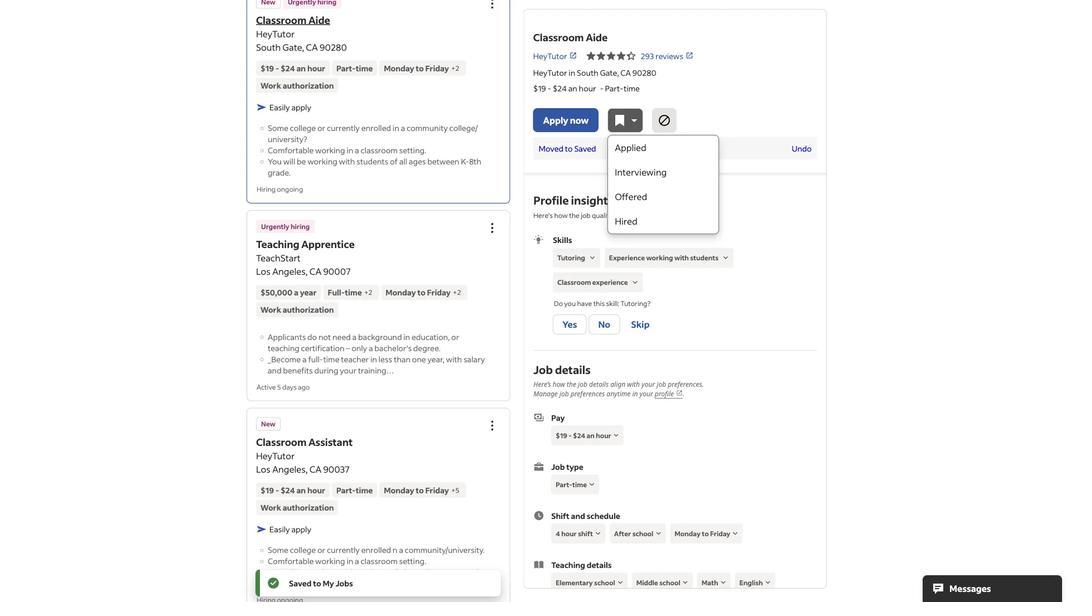 Task type: vqa. For each thing, say whether or not it's contained in the screenshot.
Weekends corresponding to Weekends only
no



Task type: locate. For each thing, give the bounding box(es) containing it.
setting. down community
[[399, 145, 427, 155]]

aide up heytutor south gate, ca 90280
[[309, 13, 330, 26]]

align down "offered"
[[635, 211, 650, 220]]

undo
[[792, 143, 812, 153]]

currently for aide
[[327, 123, 360, 133]]

2
[[456, 64, 460, 72], [369, 288, 372, 297], [457, 288, 461, 297]]

the down job details
[[567, 380, 576, 389]]

1 work from the top
[[261, 80, 281, 90]]

job
[[533, 363, 553, 377], [551, 462, 565, 472]]

monday to friday button
[[670, 524, 743, 544]]

apply now button
[[533, 108, 599, 132]]

0 vertical spatial here's
[[533, 211, 553, 220]]

0 vertical spatial ages
[[409, 157, 426, 167]]

only
[[352, 343, 367, 353]]

0 vertical spatial k-
[[461, 157, 469, 167]]

between inside some college or currently enrolled in a community college/ university? comfortable working in a classroom setting. you will be working with students of all ages between k-8th grade.
[[428, 157, 460, 167]]

south down classroom aide button
[[256, 41, 281, 53]]

$24 up type
[[573, 432, 585, 440]]

your down teacher on the bottom
[[340, 366, 357, 376]]

ca left 90007
[[310, 266, 322, 277]]

college for assistant
[[290, 546, 316, 556]]

1 vertical spatial monday to friday + 2
[[386, 288, 461, 298]]

with inside profile insights here's how the job qualifications align with your
[[651, 211, 665, 220]]

0 vertical spatial how
[[554, 211, 568, 220]]

1 easily from the top
[[270, 102, 290, 112]]

heytutor down classroom assistant button
[[256, 450, 295, 462]]

friday for aide
[[426, 63, 449, 73]]

heytutor for heytutor south gate, ca 90280
[[256, 28, 295, 39]]

between
[[428, 157, 460, 167], [428, 568, 460, 578]]

school right after
[[632, 530, 653, 538]]

not interested image
[[658, 114, 672, 127]]

enrolled inside some college or currently enrolled in a community college/ university? comfortable working in a classroom setting. you will be working with students of all ages between k-8th grade.
[[361, 123, 391, 133]]

offered
[[615, 191, 648, 203]]

benefits
[[283, 366, 313, 376]]

1 vertical spatial job
[[551, 462, 565, 472]]

2 vertical spatial $19 - $24 an hour
[[261, 486, 325, 496]]

time
[[356, 63, 373, 73], [624, 83, 640, 93], [345, 288, 362, 298], [323, 354, 340, 364], [572, 481, 587, 489], [356, 486, 373, 496]]

2 enrolled from the top
[[361, 546, 391, 556]]

1 vertical spatial authorization
[[283, 305, 334, 315]]

1 vertical spatial job actions menu is collapsed image
[[486, 419, 499, 433]]

1 horizontal spatial south
[[577, 68, 599, 78]]

+ inside the monday to friday + 5
[[451, 486, 456, 495]]

work for classroom aide
[[261, 80, 281, 90]]

all down community/university.
[[399, 568, 407, 578]]

heytutor inside heytutor los angeles, ca 90037
[[256, 450, 295, 462]]

college inside some college or currently enrolled n a community/university. comfortable working in a classroom setting. you will be working with students of all ages between k-8th grade.
[[290, 546, 316, 556]]

classroom experience button
[[553, 273, 643, 293]]

2 here's from the top
[[533, 380, 551, 389]]

hour down heytutor in south gate, ca 90280
[[579, 83, 596, 93]]

1 vertical spatial all
[[399, 568, 407, 578]]

your inside profile insights here's how the job qualifications align with your
[[666, 211, 680, 220]]

your left the profile
[[640, 389, 653, 398]]

0 vertical spatial the
[[569, 211, 579, 220]]

type
[[566, 462, 583, 472]]

job down insights
[[581, 211, 591, 220]]

8th down community/university.
[[469, 568, 482, 578]]

1 work authorization from the top
[[261, 80, 334, 90]]

heytutor down classroom aide button
[[256, 28, 295, 39]]

grade. up hiring ongoing
[[268, 168, 291, 178]]

1 vertical spatial $19 - $24 an hour
[[556, 432, 611, 440]]

0 vertical spatial comfortable
[[268, 145, 314, 155]]

friday inside button
[[710, 530, 730, 538]]

1 classroom from the top
[[361, 145, 398, 155]]

1 vertical spatial or
[[452, 332, 459, 342]]

job
[[581, 211, 591, 220], [578, 380, 587, 389], [657, 380, 666, 389], [560, 389, 569, 398]]

to
[[416, 63, 424, 73], [565, 143, 573, 153], [418, 288, 426, 298], [416, 486, 424, 496], [702, 530, 709, 538], [313, 579, 321, 589]]

4.2 out of 5 stars. link to 293 company reviews (opens in a new tab) image
[[586, 49, 637, 63]]

2 ages from the top
[[409, 568, 426, 578]]

1 vertical spatial work authorization
[[261, 305, 334, 315]]

5
[[277, 383, 281, 392], [456, 486, 460, 495]]

1 vertical spatial some
[[268, 546, 288, 556]]

college inside some college or currently enrolled in a community college/ university? comfortable working in a classroom setting. you will be working with students of all ages between k-8th grade.
[[290, 123, 316, 133]]

the
[[569, 211, 579, 220], [567, 380, 576, 389]]

skill:
[[606, 299, 619, 308]]

job for job type
[[551, 462, 565, 472]]

or inside some college or currently enrolled in a community college/ university? comfortable working in a classroom setting. you will be working with students of all ages between k-8th grade.
[[318, 123, 325, 133]]

1 k- from the top
[[461, 157, 469, 167]]

los inside heytutor los angeles, ca 90037
[[256, 464, 271, 475]]

angeles, for classroom
[[272, 464, 308, 475]]

1 horizontal spatial and
[[571, 511, 585, 521]]

job actions menu is collapsed image for classroom aide
[[486, 0, 499, 10]]

job inside profile insights here's how the job qualifications align with your
[[581, 211, 591, 220]]

1 horizontal spatial missing qualification image
[[721, 253, 731, 263]]

1 vertical spatial apply
[[292, 525, 311, 535]]

0 vertical spatial classroom
[[361, 145, 398, 155]]

1 vertical spatial currently
[[327, 546, 360, 556]]

1 horizontal spatial 90280
[[633, 68, 657, 78]]

aide up 4.2 out of 5 stars. link to 293 company reviews (opens in a new tab) image
[[586, 31, 608, 44]]

4
[[556, 530, 560, 538]]

teaching details
[[551, 560, 612, 571]]

1 los from the top
[[256, 266, 271, 277]]

_become
[[268, 354, 301, 364]]

students inside button
[[690, 254, 719, 262]]

los inside "teachstart los angeles, ca 90007"
[[256, 266, 271, 277]]

2 comfortable from the top
[[268, 557, 314, 567]]

a
[[401, 123, 405, 133], [355, 145, 359, 155], [294, 288, 299, 298], [353, 332, 357, 342], [369, 343, 373, 353], [303, 354, 307, 364], [399, 546, 403, 556], [355, 557, 359, 567]]

hour
[[307, 63, 325, 73], [579, 83, 596, 93], [596, 432, 611, 440], [307, 486, 325, 496], [561, 530, 577, 538]]

work authorization for aide
[[261, 80, 334, 90]]

classroom
[[256, 13, 307, 26], [533, 31, 584, 44], [557, 278, 591, 287], [256, 436, 307, 449]]

between down community
[[428, 157, 460, 167]]

$19 - $24 an hour for assistant
[[261, 486, 325, 496]]

friday for apprentice
[[427, 288, 451, 298]]

2 between from the top
[[428, 568, 460, 578]]

0 vertical spatial 8th
[[469, 157, 482, 167]]

ages down community/university.
[[409, 568, 426, 578]]

2 will from the top
[[283, 568, 295, 578]]

1 horizontal spatial align
[[635, 211, 650, 220]]

4 hour shift
[[556, 530, 593, 538]]

an inside 'button'
[[587, 432, 595, 440]]

here's inside profile insights here's how the job qualifications align with your
[[533, 211, 553, 220]]

part- inside button
[[556, 481, 572, 489]]

missing qualification image
[[721, 253, 731, 263], [630, 278, 640, 288]]

with inside some college or currently enrolled in a community college/ university? comfortable working in a classroom setting. you will be working with students of all ages between k-8th grade.
[[339, 157, 355, 167]]

urgently
[[261, 222, 289, 231]]

classroom up you
[[557, 278, 591, 287]]

1 here's from the top
[[533, 211, 553, 220]]

community
[[407, 123, 448, 133]]

0 vertical spatial los
[[256, 266, 271, 277]]

background
[[358, 332, 402, 342]]

1 you from the top
[[268, 157, 282, 167]]

enrolled inside some college or currently enrolled n a community/university. comfortable working in a classroom setting. you will be working with students of all ages between k-8th grade.
[[361, 546, 391, 556]]

1 horizontal spatial aide
[[586, 31, 608, 44]]

2 easily apply from the top
[[270, 525, 311, 535]]

heytutor up heytutor in south gate, ca 90280
[[533, 51, 567, 61]]

ca for aide
[[306, 41, 318, 53]]

1 all from the top
[[399, 157, 407, 167]]

8th inside some college or currently enrolled in a community college/ university? comfortable working in a classroom setting. you will be working with students of all ages between k-8th grade.
[[469, 157, 482, 167]]

1 vertical spatial between
[[428, 568, 460, 578]]

0 vertical spatial 5
[[277, 383, 281, 392]]

teaching for teaching details
[[551, 560, 585, 571]]

$19 inside 'button'
[[556, 432, 567, 440]]

0 vertical spatial $19 - $24 an hour
[[261, 63, 325, 73]]

90280 down 293 at the right of the page
[[633, 68, 657, 78]]

be up "saved to my jobs" at the left bottom of the page
[[297, 568, 306, 578]]

0 vertical spatial or
[[318, 123, 325, 133]]

schedule
[[587, 511, 620, 521]]

ca
[[306, 41, 318, 53], [621, 68, 631, 78], [310, 266, 322, 277], [310, 464, 322, 475]]

with
[[339, 157, 355, 167], [651, 211, 665, 220], [674, 254, 689, 262], [446, 354, 462, 364], [627, 380, 640, 389], [339, 568, 355, 578]]

enrolled left community
[[361, 123, 391, 133]]

work
[[261, 80, 281, 90], [261, 305, 281, 315], [261, 503, 281, 513]]

part- down "job type"
[[556, 481, 572, 489]]

classroom aide up heytutor link
[[533, 31, 608, 44]]

part-time for classroom aide
[[337, 63, 373, 73]]

los down the teachstart
[[256, 266, 271, 277]]

1 ages from the top
[[409, 157, 426, 167]]

monday to friday + 2 for classroom aide
[[384, 63, 460, 73]]

work for teaching apprentice
[[261, 305, 281, 315]]

2 job actions menu is collapsed image from the top
[[486, 419, 499, 433]]

saved inside group
[[289, 579, 312, 589]]

1 horizontal spatial tutoring
[[621, 299, 647, 308]]

apply
[[292, 102, 311, 112], [292, 525, 311, 535]]

0 vertical spatial gate,
[[283, 41, 304, 53]]

jobs
[[336, 579, 353, 589]]

no button
[[589, 315, 620, 335]]

shift
[[578, 530, 593, 538]]

0 horizontal spatial 5
[[277, 383, 281, 392]]

some college or currently enrolled n a community/university. comfortable working in a classroom setting. you will be working with students of all ages between k-8th grade.
[[268, 546, 485, 589]]

time inside applicants do not need a background in education, or teaching certification – only a bachelor's degree. _become a full-time teacher in less than one year, with salary and benefits during your training…
[[323, 354, 340, 364]]

0 vertical spatial apply
[[292, 102, 311, 112]]

0 horizontal spatial south
[[256, 41, 281, 53]]

$19 - $24 an hour down pay
[[556, 432, 611, 440]]

of
[[390, 157, 398, 167], [390, 568, 398, 578]]

hour down "manage job preferences anytime in your"
[[596, 432, 611, 440]]

0 horizontal spatial classroom aide
[[256, 13, 330, 26]]

details for job details
[[555, 363, 591, 377]]

easily for classroom aide
[[270, 102, 290, 112]]

0 vertical spatial will
[[283, 157, 295, 167]]

heytutor for heytutor
[[533, 51, 567, 61]]

profile
[[533, 193, 569, 208]]

school down 'teaching details'
[[594, 579, 615, 588]]

1 vertical spatial college
[[290, 546, 316, 556]]

between inside some college or currently enrolled n a community/university. comfortable working in a classroom setting. you will be working with students of all ages between k-8th grade.
[[428, 568, 460, 578]]

job left type
[[551, 462, 565, 472]]

with inside button
[[674, 254, 689, 262]]

college/
[[450, 123, 478, 133]]

2 classroom from the top
[[361, 557, 398, 567]]

2 apply from the top
[[292, 525, 311, 535]]

1 vertical spatial the
[[567, 380, 576, 389]]

2 you from the top
[[268, 568, 282, 578]]

1 vertical spatial students
[[690, 254, 719, 262]]

los down new
[[256, 464, 271, 475]]

$24 down heytutor south gate, ca 90280
[[281, 63, 295, 73]]

.
[[683, 389, 685, 398]]

skip
[[631, 319, 650, 330]]

insights
[[571, 193, 613, 208]]

k-
[[461, 157, 469, 167], [461, 568, 469, 578]]

will up "saved to my jobs" at the left bottom of the page
[[283, 568, 295, 578]]

angeles, inside "teachstart los angeles, ca 90007"
[[272, 266, 308, 277]]

1 vertical spatial gate,
[[600, 68, 619, 78]]

or inside some college or currently enrolled n a community/university. comfortable working in a classroom setting. you will be working with students of all ages between k-8th grade.
[[318, 546, 325, 556]]

1 vertical spatial of
[[390, 568, 398, 578]]

3 work authorization from the top
[[261, 503, 334, 513]]

1 easily apply from the top
[[270, 102, 311, 112]]

1 of from the top
[[390, 157, 398, 167]]

comfortable down university?
[[268, 145, 314, 155]]

0 vertical spatial setting.
[[399, 145, 427, 155]]

some
[[268, 123, 288, 133], [268, 546, 288, 556]]

grade. inside some college or currently enrolled in a community college/ university? comfortable working in a classroom setting. you will be working with students of all ages between k-8th grade.
[[268, 168, 291, 178]]

1 currently from the top
[[327, 123, 360, 133]]

0 vertical spatial teaching
[[256, 238, 300, 251]]

2 vertical spatial details
[[587, 560, 612, 571]]

0 horizontal spatial saved
[[289, 579, 312, 589]]

0 vertical spatial work authorization
[[261, 80, 334, 90]]

1 vertical spatial grade.
[[268, 579, 291, 589]]

will down university?
[[283, 157, 295, 167]]

time inside part-time button
[[572, 481, 587, 489]]

2 of from the top
[[390, 568, 398, 578]]

$19 up apply
[[533, 83, 546, 93]]

be inside some college or currently enrolled n a community/university. comfortable working in a classroom setting. you will be working with students of all ages between k-8th grade.
[[297, 568, 306, 578]]

0 vertical spatial currently
[[327, 123, 360, 133]]

1 some from the top
[[268, 123, 288, 133]]

job right manage
[[560, 389, 569, 398]]

1 be from the top
[[297, 157, 306, 167]]

2 college from the top
[[290, 546, 316, 556]]

0 vertical spatial easily
[[270, 102, 290, 112]]

2 work authorization from the top
[[261, 305, 334, 315]]

saved
[[575, 143, 596, 153], [289, 579, 312, 589]]

work down $50,000
[[261, 305, 281, 315]]

college up "saved to my jobs" at the left bottom of the page
[[290, 546, 316, 556]]

experience working with students
[[609, 254, 719, 262]]

2 horizontal spatial school
[[659, 579, 680, 588]]

classroom inside some college or currently enrolled in a community college/ university? comfortable working in a classroom setting. you will be working with students of all ages between k-8th grade.
[[361, 145, 398, 155]]

classroom down new
[[256, 436, 307, 449]]

messages button
[[923, 576, 1063, 603]]

0 vertical spatial job actions menu is collapsed image
[[486, 0, 499, 10]]

or for classroom assistant
[[318, 546, 325, 556]]

enrolled left n
[[361, 546, 391, 556]]

1 horizontal spatial teaching
[[551, 560, 585, 571]]

0 horizontal spatial missing qualification image
[[630, 278, 640, 288]]

currently inside some college or currently enrolled in a community college/ university? comfortable working in a classroom setting. you will be working with students of all ages between k-8th grade.
[[327, 123, 360, 133]]

angeles, down the teachstart
[[272, 266, 308, 277]]

$19 - $24 an hour
[[261, 63, 325, 73], [556, 432, 611, 440], [261, 486, 325, 496]]

monday
[[384, 63, 414, 73], [386, 288, 416, 298], [384, 486, 414, 496], [675, 530, 701, 538]]

here's
[[533, 211, 553, 220], [533, 380, 551, 389]]

heytutor down heytutor link
[[533, 68, 567, 78]]

2 vertical spatial work authorization
[[261, 503, 334, 513]]

comfortable inside some college or currently enrolled n a community/university. comfortable working in a classroom setting. you will be working with students of all ages between k-8th grade.
[[268, 557, 314, 567]]

interviewing menu item
[[608, 160, 719, 185]]

some inside some college or currently enrolled in a community college/ university? comfortable working in a classroom setting. you will be working with students of all ages between k-8th grade.
[[268, 123, 288, 133]]

1 job actions menu is collapsed image from the top
[[486, 0, 499, 10]]

2 vertical spatial work
[[261, 503, 281, 513]]

$50,000 a year
[[261, 288, 317, 298]]

skip button
[[622, 315, 659, 335]]

hour right "4"
[[561, 530, 577, 538]]

classroom
[[361, 145, 398, 155], [361, 557, 398, 567]]

grade. inside some college or currently enrolled n a community/university. comfortable working in a classroom setting. you will be working with students of all ages between k-8th grade.
[[268, 579, 291, 589]]

monday to friday + 5
[[384, 486, 460, 496]]

2 all from the top
[[399, 568, 407, 578]]

comfortable inside some college or currently enrolled in a community college/ university? comfortable working in a classroom setting. you will be working with students of all ages between k-8th grade.
[[268, 145, 314, 155]]

$19 - $24 an hour inside 'button'
[[556, 432, 611, 440]]

1 horizontal spatial classroom aide
[[533, 31, 608, 44]]

1 8th from the top
[[469, 157, 482, 167]]

1 will from the top
[[283, 157, 295, 167]]

monday inside button
[[675, 530, 701, 538]]

1 grade. from the top
[[268, 168, 291, 178]]

you inside some college or currently enrolled in a community college/ university? comfortable working in a classroom setting. you will be working with students of all ages between k-8th grade.
[[268, 157, 282, 167]]

0 vertical spatial grade.
[[268, 168, 291, 178]]

applicants
[[268, 332, 306, 342]]

- up "job type"
[[569, 432, 572, 440]]

1 vertical spatial easily apply
[[270, 525, 311, 535]]

here's down "profile"
[[533, 211, 553, 220]]

2 setting. from the top
[[399, 557, 427, 567]]

tutoring inside button
[[557, 254, 585, 262]]

saved left my
[[289, 579, 312, 589]]

$24
[[281, 63, 295, 73], [553, 83, 567, 93], [573, 432, 585, 440], [281, 486, 295, 496]]

details down job details
[[589, 380, 609, 389]]

aide
[[309, 13, 330, 26], [586, 31, 608, 44]]

ca inside heytutor south gate, ca 90280
[[306, 41, 318, 53]]

active
[[257, 383, 276, 392]]

job actions menu is collapsed image
[[486, 222, 499, 235]]

0 vertical spatial south
[[256, 41, 281, 53]]

angeles, inside heytutor los angeles, ca 90037
[[272, 464, 308, 475]]

between down community/university.
[[428, 568, 460, 578]]

2 k- from the top
[[461, 568, 469, 578]]

tutoring down skills
[[557, 254, 585, 262]]

certification
[[301, 343, 345, 353]]

here's down job details
[[533, 380, 551, 389]]

3 work from the top
[[261, 503, 281, 513]]

0 vertical spatial you
[[268, 157, 282, 167]]

english button
[[735, 573, 775, 593]]

0 vertical spatial job
[[533, 363, 553, 377]]

job down job details
[[578, 380, 587, 389]]

authorization down heytutor los angeles, ca 90037
[[283, 503, 334, 513]]

0 horizontal spatial teaching
[[256, 238, 300, 251]]

2 angeles, from the top
[[272, 464, 308, 475]]

work down heytutor south gate, ca 90280
[[261, 80, 281, 90]]

3 authorization from the top
[[283, 503, 334, 513]]

2 vertical spatial authorization
[[283, 503, 334, 513]]

1 vertical spatial ages
[[409, 568, 426, 578]]

2 vertical spatial students
[[357, 568, 389, 578]]

0 vertical spatial authorization
[[283, 80, 334, 90]]

comfortable up "saved to my jobs" at the left bottom of the page
[[268, 557, 314, 567]]

the down insights
[[569, 211, 579, 220]]

heytutor los angeles, ca 90037
[[256, 450, 350, 475]]

students
[[357, 157, 389, 167], [690, 254, 719, 262], [357, 568, 389, 578]]

$24 down heytutor los angeles, ca 90037
[[281, 486, 295, 496]]

classroom inside classroom experience button
[[557, 278, 591, 287]]

authorization down 'year'
[[283, 305, 334, 315]]

1 vertical spatial be
[[297, 568, 306, 578]]

+
[[451, 64, 456, 72], [364, 288, 369, 297], [453, 288, 457, 297], [451, 486, 456, 495]]

2 los from the top
[[256, 464, 271, 475]]

1 comfortable from the top
[[268, 145, 314, 155]]

experience working with students button
[[605, 248, 734, 268]]

gate, down classroom aide button
[[283, 41, 304, 53]]

1 setting. from the top
[[399, 145, 427, 155]]

2 be from the top
[[297, 568, 306, 578]]

job up manage
[[533, 363, 553, 377]]

2 easily from the top
[[270, 525, 290, 535]]

2 inside 'full-time + 2'
[[369, 288, 372, 297]]

missing qualification image inside classroom experience button
[[630, 278, 640, 288]]

with inside some college or currently enrolled n a community/university. comfortable working in a classroom setting. you will be working with students of all ages between k-8th grade.
[[339, 568, 355, 578]]

setting.
[[399, 145, 427, 155], [399, 557, 427, 567]]

profile
[[655, 389, 674, 398]]

currently inside some college or currently enrolled n a community/university. comfortable working in a classroom setting. you will be working with students of all ages between k-8th grade.
[[327, 546, 360, 556]]

0 vertical spatial enrolled
[[361, 123, 391, 133]]

or for classroom aide
[[318, 123, 325, 133]]

0 vertical spatial all
[[399, 157, 407, 167]]

grade. left my
[[268, 579, 291, 589]]

easily apply
[[270, 102, 311, 112], [270, 525, 311, 535]]

+ for classroom assistant
[[451, 486, 456, 495]]

0 horizontal spatial gate,
[[283, 41, 304, 53]]

after
[[614, 530, 631, 538]]

all
[[399, 157, 407, 167], [399, 568, 407, 578]]

some inside some college or currently enrolled n a community/university. comfortable working in a classroom setting. you will be working with students of all ages between k-8th grade.
[[268, 546, 288, 556]]

your down offered menu item
[[666, 211, 680, 220]]

$19 down heytutor los angeles, ca 90037
[[261, 486, 274, 496]]

school right middle
[[659, 579, 680, 588]]

tutoring right skill:
[[621, 299, 647, 308]]

all down community
[[399, 157, 407, 167]]

and down _become
[[268, 366, 282, 376]]

skills
[[553, 235, 572, 245]]

teaching up elementary
[[551, 560, 585, 571]]

1 enrolled from the top
[[361, 123, 391, 133]]

0 vertical spatial tutoring
[[557, 254, 585, 262]]

teaching up the teachstart
[[256, 238, 300, 251]]

2 work from the top
[[261, 305, 281, 315]]

1 vertical spatial align
[[610, 380, 625, 389]]

0 vertical spatial aide
[[309, 13, 330, 26]]

than
[[394, 354, 411, 364]]

1 vertical spatial angeles,
[[272, 464, 308, 475]]

missing qualification image inside experience working with students button
[[721, 253, 731, 263]]

ages down community
[[409, 157, 426, 167]]

8th down college/
[[469, 157, 482, 167]]

2 8th from the top
[[469, 568, 482, 578]]

your right anytime on the bottom of page
[[642, 380, 655, 389]]

be inside some college or currently enrolled in a community college/ university? comfortable working in a classroom setting. you will be working with students of all ages between k-8th grade.
[[297, 157, 306, 167]]

1 horizontal spatial 5
[[456, 486, 460, 495]]

how inside profile insights here's how the job qualifications align with your
[[554, 211, 568, 220]]

hired
[[615, 216, 638, 227]]

monday to friday
[[675, 530, 730, 538]]

0 vertical spatial monday to friday + 2
[[384, 63, 460, 73]]

90280 down classroom aide button
[[320, 41, 347, 53]]

ca left "90037"
[[310, 464, 322, 475]]

will inside some college or currently enrolled in a community college/ university? comfortable working in a classroom setting. you will be working with students of all ages between k-8th grade.
[[283, 157, 295, 167]]

how down "profile"
[[554, 211, 568, 220]]

work authorization down heytutor south gate, ca 90280
[[261, 80, 334, 90]]

apply for assistant
[[292, 525, 311, 535]]

1 college from the top
[[290, 123, 316, 133]]

k- down community/university.
[[461, 568, 469, 578]]

1 vertical spatial saved
[[289, 579, 312, 589]]

1 vertical spatial easily
[[270, 525, 290, 535]]

+ for classroom aide
[[451, 64, 456, 72]]

0 vertical spatial some
[[268, 123, 288, 133]]

1 angeles, from the top
[[272, 266, 308, 277]]

details up preferences
[[555, 363, 591, 377]]

0 vertical spatial between
[[428, 157, 460, 167]]

saved to my jobs
[[289, 579, 353, 589]]

will inside some college or currently enrolled n a community/university. comfortable working in a classroom setting. you will be working with students of all ages between k-8th grade.
[[283, 568, 295, 578]]

work authorization down $50,000 a year
[[261, 305, 334, 315]]

1 apply from the top
[[292, 102, 311, 112]]

1 authorization from the top
[[283, 80, 334, 90]]

classroom aide up heytutor south gate, ca 90280
[[256, 13, 330, 26]]

-
[[276, 63, 279, 73], [548, 83, 551, 93], [600, 83, 604, 93], [569, 432, 572, 440], [276, 486, 279, 496]]

1 vertical spatial classroom
[[361, 557, 398, 567]]

school
[[632, 530, 653, 538], [594, 579, 615, 588], [659, 579, 680, 588]]

work down heytutor los angeles, ca 90037
[[261, 503, 281, 513]]

be down university?
[[297, 157, 306, 167]]

heytutor inside heytutor south gate, ca 90280
[[256, 28, 295, 39]]

job actions menu is collapsed image
[[486, 0, 499, 10], [486, 419, 499, 433]]

hiring ongoing
[[257, 185, 303, 194]]

days
[[282, 383, 297, 392]]

0 vertical spatial students
[[357, 157, 389, 167]]

authorization for assistant
[[283, 503, 334, 513]]

preferences
[[571, 389, 605, 398]]

1 vertical spatial work
[[261, 305, 281, 315]]

2 some from the top
[[268, 546, 288, 556]]

monday for classroom aide
[[384, 63, 414, 73]]

and right shift
[[571, 511, 585, 521]]

k- inside some college or currently enrolled n a community/university. comfortable working in a classroom setting. you will be working with students of all ages between k-8th grade.
[[461, 568, 469, 578]]

2 grade. from the top
[[268, 579, 291, 589]]

work authorization for apprentice
[[261, 305, 334, 315]]

k- down college/
[[461, 157, 469, 167]]

0 vertical spatial easily apply
[[270, 102, 311, 112]]

1 horizontal spatial school
[[632, 530, 653, 538]]

1 vertical spatial and
[[571, 511, 585, 521]]

monday for classroom assistant
[[384, 486, 414, 496]]

2 currently from the top
[[327, 546, 360, 556]]

monday for teaching apprentice
[[386, 288, 416, 298]]

$19 - $24 an hour down heytutor south gate, ca 90280
[[261, 63, 325, 73]]

ca inside heytutor los angeles, ca 90037
[[310, 464, 322, 475]]

align
[[635, 211, 650, 220], [610, 380, 625, 389]]

details up elementary school button
[[587, 560, 612, 571]]

los
[[256, 266, 271, 277], [256, 464, 271, 475]]

2 authorization from the top
[[283, 305, 334, 315]]

0 vertical spatial angeles,
[[272, 266, 308, 277]]

1 vertical spatial teaching
[[551, 560, 585, 571]]

1 between from the top
[[428, 157, 460, 167]]

0 vertical spatial and
[[268, 366, 282, 376]]

part-time inside button
[[556, 481, 587, 489]]

0 vertical spatial details
[[555, 363, 591, 377]]

ca inside "teachstart los angeles, ca 90007"
[[310, 266, 322, 277]]

0 vertical spatial align
[[635, 211, 650, 220]]



Task type: describe. For each thing, give the bounding box(es) containing it.
missing qualification image
[[587, 253, 597, 263]]

2 for apprentice
[[457, 288, 461, 297]]

students inside some college or currently enrolled in a community college/ university? comfortable working in a classroom setting. you will be working with students of all ages between k-8th grade.
[[357, 157, 389, 167]]

teachstart los angeles, ca 90007
[[256, 253, 351, 277]]

heytutor for heytutor los angeles, ca 90037
[[256, 450, 295, 462]]

full-
[[328, 288, 345, 298]]

los for classroom assistant
[[256, 464, 271, 475]]

teacher
[[341, 354, 369, 364]]

the inside profile insights here's how the job qualifications align with your
[[569, 211, 579, 220]]

2 for aide
[[456, 64, 460, 72]]

all inside some college or currently enrolled n a community/university. comfortable working in a classroom setting. you will be working with students of all ages between k-8th grade.
[[399, 568, 407, 578]]

middle school button
[[632, 573, 693, 593]]

an down heytutor los angeles, ca 90037
[[297, 486, 306, 496]]

los for teaching apprentice
[[256, 266, 271, 277]]

- up apply
[[548, 83, 551, 93]]

students inside some college or currently enrolled n a community/university. comfortable working in a classroom setting. you will be working with students of all ages between k-8th grade.
[[357, 568, 389, 578]]

and inside applicants do not need a background in education, or teaching certification – only a bachelor's degree. _become a full-time teacher in less than one year, with salary and benefits during your training…
[[268, 366, 282, 376]]

shift and schedule
[[551, 511, 620, 521]]

293 reviews link
[[641, 51, 694, 61]]

0 vertical spatial saved
[[575, 143, 596, 153]]

after school
[[614, 530, 653, 538]]

1 vertical spatial details
[[589, 380, 609, 389]]

in inside some college or currently enrolled n a community/university. comfortable working in a classroom setting. you will be working with students of all ages between k-8th grade.
[[347, 557, 353, 567]]

saved to my jobs group
[[256, 570, 501, 597]]

here's how the job details align with your job preferences.
[[533, 380, 704, 389]]

heytutor south gate, ca 90280
[[256, 28, 347, 53]]

classroom up heytutor link
[[533, 31, 584, 44]]

angeles, for teaching
[[272, 266, 308, 277]]

of inside some college or currently enrolled in a community college/ university? comfortable working in a classroom setting. you will be working with students of all ages between k-8th grade.
[[390, 157, 398, 167]]

currently for assistant
[[327, 546, 360, 556]]

of inside some college or currently enrolled n a community/university. comfortable working in a classroom setting. you will be working with students of all ages between k-8th grade.
[[390, 568, 398, 578]]

full-time + 2
[[328, 288, 372, 298]]

- down heytutor in south gate, ca 90280
[[600, 83, 604, 93]]

an down heytutor south gate, ca 90280
[[297, 63, 306, 73]]

preferences.
[[668, 380, 704, 389]]

align inside profile insights here's how the job qualifications align with your
[[635, 211, 650, 220]]

during
[[314, 366, 338, 376]]

year
[[300, 288, 317, 298]]

90007
[[323, 266, 351, 277]]

heytutor in south gate, ca 90280
[[533, 68, 657, 78]]

full-
[[308, 354, 323, 364]]

work for classroom assistant
[[261, 503, 281, 513]]

$19 - $24 an hour for aide
[[261, 63, 325, 73]]

experience
[[609, 254, 645, 262]]

monday to friday + 2 for teaching apprentice
[[386, 288, 461, 298]]

hour down heytutor south gate, ca 90280
[[307, 63, 325, 73]]

yes
[[562, 319, 577, 330]]

90037
[[323, 464, 350, 475]]

hour down "90037"
[[307, 486, 325, 496]]

work authorization for assistant
[[261, 503, 334, 513]]

part- down heytutor south gate, ca 90280
[[337, 63, 356, 73]]

1 vertical spatial how
[[553, 380, 565, 389]]

or inside applicants do not need a background in education, or teaching certification – only a bachelor's degree. _become a full-time teacher in less than one year, with salary and benefits during your training…
[[452, 332, 459, 342]]

hired menu item
[[608, 209, 719, 234]]

classroom aide button
[[256, 13, 330, 26]]

0 horizontal spatial school
[[594, 579, 615, 588]]

elementary
[[556, 579, 593, 588]]

manage job preferences anytime in your
[[533, 389, 655, 398]]

enrolled for classroom assistant
[[361, 546, 391, 556]]

experience
[[592, 278, 628, 287]]

reviews
[[656, 51, 684, 61]]

now
[[570, 114, 589, 126]]

apply
[[543, 114, 568, 126]]

bachelor's
[[375, 343, 412, 353]]

90280 inside heytutor south gate, ca 90280
[[320, 41, 347, 53]]

$24 inside 'button'
[[573, 432, 585, 440]]

part- down "90037"
[[337, 486, 356, 496]]

urgently hiring
[[261, 222, 310, 231]]

- down heytutor los angeles, ca 90037
[[276, 486, 279, 496]]

applied
[[615, 142, 647, 153]]

enrolled for classroom aide
[[361, 123, 391, 133]]

not
[[319, 332, 331, 342]]

authorization for apprentice
[[283, 305, 334, 315]]

one
[[412, 354, 426, 364]]

offered menu item
[[608, 185, 719, 209]]

your inside applicants do not need a background in education, or teaching certification – only a bachelor's degree. _become a full-time teacher in less than one year, with salary and benefits during your training…
[[340, 366, 357, 376]]

qualifications
[[592, 211, 633, 220]]

english
[[740, 579, 763, 588]]

0 horizontal spatial aide
[[309, 13, 330, 26]]

- down heytutor south gate, ca 90280
[[276, 63, 279, 73]]

moved to saved
[[539, 143, 596, 153]]

do
[[308, 332, 317, 342]]

easily for classroom assistant
[[270, 525, 290, 535]]

all inside some college or currently enrolled in a community college/ university? comfortable working in a classroom setting. you will be working with students of all ages between k-8th grade.
[[399, 157, 407, 167]]

year,
[[428, 354, 445, 364]]

apply for aide
[[292, 102, 311, 112]]

interviewing
[[615, 167, 667, 178]]

job for job details
[[533, 363, 553, 377]]

profile insights here's how the job qualifications align with your
[[533, 193, 682, 220]]

school for shift and schedule
[[632, 530, 653, 538]]

middle school
[[636, 579, 680, 588]]

?
[[647, 299, 651, 308]]

$24 up apply
[[553, 83, 567, 93]]

setting. inside some college or currently enrolled in a community college/ university? comfortable working in a classroom setting. you will be working with students of all ages between k-8th grade.
[[399, 145, 427, 155]]

assistant
[[309, 436, 353, 449]]

undo link
[[792, 143, 812, 153]]

part- down heytutor in south gate, ca 90280
[[605, 83, 624, 93]]

5 inside the monday to friday + 5
[[456, 486, 460, 495]]

n
[[393, 546, 398, 556]]

my
[[323, 579, 334, 589]]

part-time for classroom assistant
[[337, 486, 373, 496]]

south inside heytutor south gate, ca 90280
[[256, 41, 281, 53]]

ca down 4.2 out of 5 stars. link to 293 company reviews (opens in a new tab) image
[[621, 68, 631, 78]]

ca for assistant
[[310, 464, 322, 475]]

1 vertical spatial south
[[577, 68, 599, 78]]

teachstart
[[256, 253, 301, 264]]

gate, inside heytutor south gate, ca 90280
[[283, 41, 304, 53]]

293 reviews
[[641, 51, 684, 61]]

293
[[641, 51, 654, 61]]

ages inside some college or currently enrolled n a community/university. comfortable working in a classroom setting. you will be working with students of all ages between k-8th grade.
[[409, 568, 426, 578]]

classroom up heytutor south gate, ca 90280
[[256, 13, 307, 26]]

middle
[[636, 579, 658, 588]]

to inside button
[[702, 530, 709, 538]]

easily apply for aide
[[270, 102, 311, 112]]

classroom assistant
[[256, 436, 353, 449]]

working inside button
[[646, 254, 673, 262]]

+ for teaching apprentice
[[453, 288, 457, 297]]

this
[[593, 299, 605, 308]]

authorization for aide
[[283, 80, 334, 90]]

–
[[346, 343, 350, 353]]

degree.
[[413, 343, 441, 353]]

school for teaching details
[[659, 579, 680, 588]]

missing qualification image for experience working with students
[[721, 253, 731, 263]]

teaching apprentice button
[[256, 238, 355, 251]]

some for classroom assistant
[[268, 546, 288, 556]]

- inside 'button'
[[569, 432, 572, 440]]

anytime
[[607, 389, 631, 398]]

applicants do not need a background in education, or teaching certification – only a bachelor's degree. _become a full-time teacher in less than one year, with salary and benefits during your training…
[[268, 332, 485, 376]]

missing qualification image for classroom experience
[[630, 278, 640, 288]]

hour inside button
[[561, 530, 577, 538]]

salary
[[464, 354, 485, 364]]

$19 - $24 an hour - part-time
[[533, 83, 640, 93]]

1 vertical spatial classroom aide
[[533, 31, 608, 44]]

to inside group
[[313, 579, 321, 589]]

moved to saved link
[[539, 143, 596, 153]]

apply now
[[543, 114, 589, 126]]

profile link
[[655, 389, 683, 399]]

job actions menu is collapsed image for classroom assistant
[[486, 419, 499, 433]]

1 vertical spatial 90280
[[633, 68, 657, 78]]

education,
[[412, 332, 450, 342]]

heytutor for heytutor in south gate, ca 90280
[[533, 68, 567, 78]]

with inside applicants do not need a background in education, or teaching certification – only a bachelor's degree. _become a full-time teacher in less than one year, with salary and benefits during your training…
[[446, 354, 462, 364]]

1 horizontal spatial gate,
[[600, 68, 619, 78]]

teaching apprentice
[[256, 238, 355, 251]]

some college or currently enrolled in a community college/ university? comfortable working in a classroom setting. you will be working with students of all ages between k-8th grade.
[[268, 123, 482, 178]]

you inside some college or currently enrolled n a community/university. comfortable working in a classroom setting. you will be working with students of all ages between k-8th grade.
[[268, 568, 282, 578]]

details for teaching details
[[587, 560, 612, 571]]

college for aide
[[290, 123, 316, 133]]

job left .
[[657, 380, 666, 389]]

classroom inside some college or currently enrolled n a community/university. comfortable working in a classroom setting. you will be working with students of all ages between k-8th grade.
[[361, 557, 398, 567]]

friday for assistant
[[426, 486, 449, 496]]

0 vertical spatial classroom aide
[[256, 13, 330, 26]]

an down heytutor in south gate, ca 90280
[[569, 83, 578, 93]]

setting. inside some college or currently enrolled n a community/university. comfortable working in a classroom setting. you will be working with students of all ages between k-8th grade.
[[399, 557, 427, 567]]

easily apply for assistant
[[270, 525, 311, 535]]

shift
[[551, 511, 569, 521]]

+ inside 'full-time + 2'
[[364, 288, 369, 297]]

some for classroom aide
[[268, 123, 288, 133]]

need
[[333, 332, 351, 342]]

hour inside 'button'
[[596, 432, 611, 440]]

1 vertical spatial aide
[[586, 31, 608, 44]]

$19 down heytutor south gate, ca 90280
[[261, 63, 274, 73]]

teaching for teaching apprentice
[[256, 238, 300, 251]]

manage
[[533, 389, 558, 398]]

yes button
[[553, 315, 587, 335]]

hiring
[[291, 222, 310, 231]]

job details
[[533, 363, 591, 377]]

elementary school button
[[551, 573, 627, 593]]

do
[[554, 299, 563, 308]]

ongoing
[[277, 185, 303, 194]]

0 horizontal spatial align
[[610, 380, 625, 389]]

no
[[598, 319, 610, 330]]

training…
[[358, 366, 394, 376]]

applied menu item
[[608, 136, 719, 160]]

pay
[[551, 413, 565, 423]]

ages inside some college or currently enrolled in a community college/ university? comfortable working in a classroom setting. you will be working with students of all ages between k-8th grade.
[[409, 157, 426, 167]]

university?
[[268, 134, 307, 144]]

teaching
[[268, 343, 300, 353]]

8th inside some college or currently enrolled n a community/university. comfortable working in a classroom setting. you will be working with students of all ages between k-8th grade.
[[469, 568, 482, 578]]

ca for apprentice
[[310, 266, 322, 277]]

k- inside some college or currently enrolled in a community college/ university? comfortable working in a classroom setting. you will be working with students of all ages between k-8th grade.
[[461, 157, 469, 167]]



